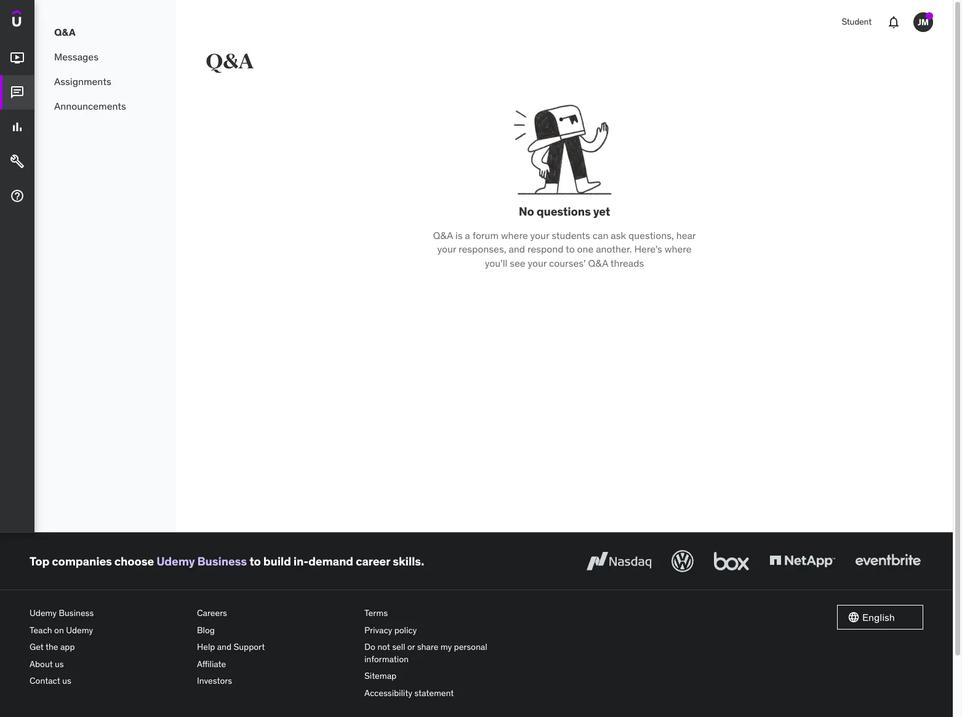 Task type: vqa. For each thing, say whether or not it's contained in the screenshot.
the topmost an
no



Task type: locate. For each thing, give the bounding box(es) containing it.
0 horizontal spatial business
[[59, 607, 94, 618]]

to left build
[[250, 554, 261, 568]]

1 vertical spatial business
[[59, 607, 94, 618]]

accessibility statement link
[[365, 685, 522, 702]]

udemy
[[157, 554, 195, 568], [30, 607, 57, 618], [66, 624, 93, 635]]

where down no
[[501, 229, 528, 241]]

business
[[197, 554, 247, 568], [59, 607, 94, 618]]

1 horizontal spatial and
[[509, 243, 525, 255]]

udemy business link up the get the app "link"
[[30, 605, 187, 622]]

udemy up teach
[[30, 607, 57, 618]]

choose
[[114, 554, 154, 568]]

accessibility
[[365, 687, 413, 699]]

0 vertical spatial and
[[509, 243, 525, 255]]

personal
[[454, 641, 488, 652]]

about us link
[[30, 656, 187, 673]]

and
[[509, 243, 525, 255], [217, 641, 232, 652]]

questions
[[537, 204, 591, 219]]

assignments link
[[34, 69, 176, 94]]

1 vertical spatial medium image
[[10, 154, 25, 169]]

medium image
[[10, 85, 25, 100], [10, 120, 25, 134], [10, 189, 25, 203]]

business up on
[[59, 607, 94, 618]]

terms
[[365, 607, 388, 618]]

announcements
[[54, 100, 126, 112]]

netapp image
[[768, 548, 838, 575]]

1 vertical spatial udemy business link
[[30, 605, 187, 622]]

policy
[[395, 624, 417, 635]]

on
[[54, 624, 64, 635]]

us right about
[[55, 658, 64, 669]]

your down is
[[438, 243, 457, 255]]

udemy business link
[[157, 554, 247, 568], [30, 605, 187, 622]]

respond
[[528, 243, 564, 255]]

0 vertical spatial where
[[501, 229, 528, 241]]

get the app link
[[30, 639, 187, 656]]

careers
[[197, 607, 227, 618]]

volkswagen image
[[670, 548, 697, 575]]

2 vertical spatial medium image
[[10, 189, 25, 203]]

and right help
[[217, 641, 232, 652]]

us right contact
[[62, 675, 71, 686]]

is
[[456, 229, 463, 241]]

0 horizontal spatial and
[[217, 641, 232, 652]]

1 vertical spatial us
[[62, 675, 71, 686]]

app
[[60, 641, 75, 652]]

udemy right on
[[66, 624, 93, 635]]

udemy image
[[12, 10, 68, 31]]

get
[[30, 641, 44, 652]]

to inside q&a is a forum where your students can ask questions, hear your responses, and respond to one another. here's where you'll see your courses' q&a threads
[[566, 243, 575, 255]]

sell
[[392, 641, 406, 652]]

build
[[263, 554, 291, 568]]

2 vertical spatial udemy
[[66, 624, 93, 635]]

1 vertical spatial medium image
[[10, 120, 25, 134]]

1 horizontal spatial to
[[566, 243, 575, 255]]

1 vertical spatial and
[[217, 641, 232, 652]]

udemy right choose
[[157, 554, 195, 568]]

to
[[566, 243, 575, 255], [250, 554, 261, 568]]

1 vertical spatial to
[[250, 554, 261, 568]]

student link
[[835, 7, 880, 37]]

q&a
[[54, 26, 76, 38], [206, 49, 254, 75], [433, 229, 453, 241], [589, 257, 609, 269]]

do
[[365, 641, 376, 652]]

assignments
[[54, 75, 111, 87]]

to down students
[[566, 243, 575, 255]]

2 vertical spatial your
[[528, 257, 547, 269]]

q&a inside q&a link
[[54, 26, 76, 38]]

careers link
[[197, 605, 355, 622]]

terms link
[[365, 605, 522, 622]]

0 vertical spatial business
[[197, 554, 247, 568]]

and up "see"
[[509, 243, 525, 255]]

english
[[863, 611, 896, 623]]

blog link
[[197, 622, 355, 639]]

contact us link
[[30, 673, 187, 690]]

1 vertical spatial where
[[665, 243, 692, 255]]

medium image
[[10, 51, 25, 65], [10, 154, 25, 169]]

0 vertical spatial us
[[55, 658, 64, 669]]

0 vertical spatial medium image
[[10, 51, 25, 65]]

can
[[593, 229, 609, 241]]

1 horizontal spatial udemy
[[66, 624, 93, 635]]

support
[[234, 641, 265, 652]]

affiliate link
[[197, 656, 355, 673]]

responses,
[[459, 243, 507, 255]]

0 horizontal spatial udemy
[[30, 607, 57, 618]]

1 vertical spatial your
[[438, 243, 457, 255]]

you have alerts image
[[926, 12, 934, 20]]

2 medium image from the top
[[10, 120, 25, 134]]

your up respond
[[531, 229, 550, 241]]

forum
[[473, 229, 499, 241]]

0 vertical spatial udemy
[[157, 554, 195, 568]]

udemy business link up careers
[[157, 554, 247, 568]]

contact
[[30, 675, 60, 686]]

your
[[531, 229, 550, 241], [438, 243, 457, 255], [528, 257, 547, 269]]

and inside q&a is a forum where your students can ask questions, hear your responses, and respond to one another. here's where you'll see your courses' q&a threads
[[509, 243, 525, 255]]

udemy business teach on udemy get the app about us contact us
[[30, 607, 94, 686]]

in-
[[294, 554, 309, 568]]

q&a is a forum where your students can ask questions, hear your responses, and respond to one another. here's where you'll see your courses' q&a threads
[[433, 229, 696, 269]]

0 vertical spatial to
[[566, 243, 575, 255]]

terms privacy policy do not sell or share my personal information sitemap accessibility statement
[[365, 607, 488, 699]]

english button
[[838, 605, 924, 630]]

where
[[501, 229, 528, 241], [665, 243, 692, 255]]

threads
[[611, 257, 644, 269]]

questions,
[[629, 229, 674, 241]]

1 horizontal spatial where
[[665, 243, 692, 255]]

0 vertical spatial medium image
[[10, 85, 25, 100]]

0 horizontal spatial to
[[250, 554, 261, 568]]

messages link
[[34, 44, 176, 69]]

your down respond
[[528, 257, 547, 269]]

us
[[55, 658, 64, 669], [62, 675, 71, 686]]

where down the hear
[[665, 243, 692, 255]]

business up careers
[[197, 554, 247, 568]]

top
[[30, 554, 49, 568]]

2 horizontal spatial udemy
[[157, 554, 195, 568]]



Task type: describe. For each thing, give the bounding box(es) containing it.
information
[[365, 653, 409, 665]]

0 vertical spatial your
[[531, 229, 550, 241]]

eventbrite image
[[853, 548, 924, 575]]

career
[[356, 554, 390, 568]]

0 vertical spatial udemy business link
[[157, 554, 247, 568]]

jm link
[[909, 7, 939, 37]]

business inside udemy business teach on udemy get the app about us contact us
[[59, 607, 94, 618]]

my
[[441, 641, 452, 652]]

yet
[[594, 204, 611, 219]]

q&a link
[[34, 20, 176, 44]]

students
[[552, 229, 591, 241]]

notifications image
[[887, 15, 902, 30]]

nasdaq image
[[584, 548, 655, 575]]

hear
[[677, 229, 696, 241]]

3 medium image from the top
[[10, 189, 25, 203]]

or
[[408, 641, 415, 652]]

you'll
[[485, 257, 508, 269]]

box image
[[711, 548, 753, 575]]

demand
[[309, 554, 354, 568]]

1 vertical spatial udemy
[[30, 607, 57, 618]]

jm
[[918, 16, 930, 27]]

blog
[[197, 624, 215, 635]]

help
[[197, 641, 215, 652]]

no
[[519, 204, 534, 219]]

investors link
[[197, 673, 355, 690]]

about
[[30, 658, 53, 669]]

1 horizontal spatial business
[[197, 554, 247, 568]]

ask
[[611, 229, 627, 241]]

statement
[[415, 687, 454, 699]]

and inside 'careers blog help and support affiliate investors'
[[217, 641, 232, 652]]

messages
[[54, 50, 99, 63]]

2 medium image from the top
[[10, 154, 25, 169]]

1 medium image from the top
[[10, 85, 25, 100]]

teach on udemy link
[[30, 622, 187, 639]]

teach
[[30, 624, 52, 635]]

top companies choose udemy business to build in-demand career skills.
[[30, 554, 424, 568]]

careers blog help and support affiliate investors
[[197, 607, 265, 686]]

one
[[577, 243, 594, 255]]

help and support link
[[197, 639, 355, 656]]

a
[[465, 229, 470, 241]]

student
[[842, 16, 872, 27]]

no questions yet
[[519, 204, 611, 219]]

affiliate
[[197, 658, 226, 669]]

courses'
[[549, 257, 586, 269]]

privacy policy link
[[365, 622, 522, 639]]

another.
[[596, 243, 632, 255]]

small image
[[848, 611, 861, 623]]

the
[[46, 641, 58, 652]]

1 medium image from the top
[[10, 51, 25, 65]]

investors
[[197, 675, 232, 686]]

sitemap
[[365, 670, 397, 682]]

here's
[[635, 243, 663, 255]]

not
[[378, 641, 390, 652]]

privacy
[[365, 624, 393, 635]]

skills.
[[393, 554, 424, 568]]

share
[[417, 641, 439, 652]]

see
[[510, 257, 526, 269]]

companies
[[52, 554, 112, 568]]

announcements link
[[34, 94, 176, 118]]

do not sell or share my personal information button
[[365, 639, 522, 668]]

0 horizontal spatial where
[[501, 229, 528, 241]]

sitemap link
[[365, 668, 522, 685]]



